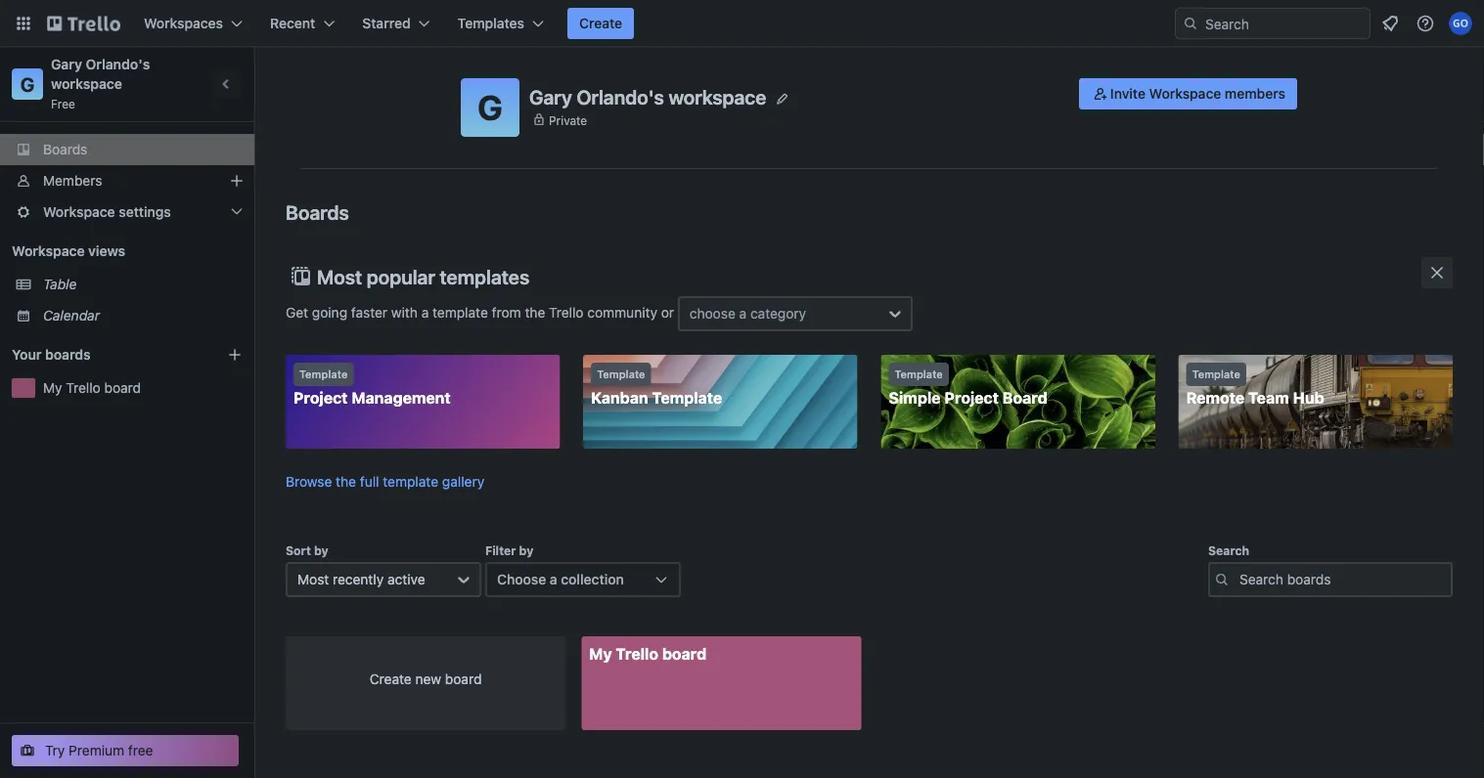 Task type: vqa. For each thing, say whether or not it's contained in the screenshot.
G
yes



Task type: locate. For each thing, give the bounding box(es) containing it.
remote
[[1187, 389, 1245, 408]]

workspaces
[[144, 15, 223, 31]]

g
[[20, 72, 35, 95], [478, 87, 503, 128]]

trello down boards
[[66, 380, 101, 396]]

create up gary orlando's workspace
[[579, 15, 623, 31]]

0 horizontal spatial boards
[[43, 141, 87, 158]]

1 vertical spatial boards
[[286, 201, 349, 224]]

workspace settings button
[[0, 197, 254, 228]]

boards
[[43, 141, 87, 158], [286, 201, 349, 224]]

workspace up free
[[51, 76, 122, 92]]

template up simple
[[895, 368, 943, 381]]

template up remote
[[1192, 368, 1241, 381]]

0 horizontal spatial trello
[[66, 380, 101, 396]]

switch to… image
[[14, 14, 33, 33]]

gary orlando's workspace free
[[51, 56, 153, 111]]

workspace up table
[[12, 243, 85, 259]]

2 vertical spatial board
[[445, 672, 482, 688]]

most recently active
[[297, 572, 425, 588]]

gary up private
[[529, 85, 572, 108]]

gary orlando's workspace
[[529, 85, 766, 108]]

1 horizontal spatial boards
[[286, 201, 349, 224]]

workspace inside the gary orlando's workspace free
[[51, 76, 122, 92]]

calendar
[[43, 308, 100, 324]]

1 vertical spatial board
[[662, 645, 707, 664]]

1 horizontal spatial g
[[478, 87, 503, 128]]

1 project from the left
[[294, 389, 348, 408]]

orlando's inside the gary orlando's workspace free
[[86, 56, 150, 72]]

0 horizontal spatial g
[[20, 72, 35, 95]]

Search field
[[1199, 9, 1370, 38]]

management
[[352, 389, 451, 408]]

trello left the community
[[549, 305, 584, 321]]

g inside button
[[478, 87, 503, 128]]

template inside template remote team hub
[[1192, 368, 1241, 381]]

a inside button
[[550, 572, 557, 588]]

0 horizontal spatial gary
[[51, 56, 82, 72]]

by right filter
[[519, 544, 534, 558]]

0 vertical spatial my
[[43, 380, 62, 396]]

template inside template project management
[[299, 368, 348, 381]]

template project management
[[294, 368, 451, 408]]

1 horizontal spatial a
[[550, 572, 557, 588]]

1 vertical spatial orlando's
[[577, 85, 664, 108]]

sort by
[[286, 544, 328, 558]]

choose
[[690, 306, 736, 322]]

create left new
[[370, 672, 412, 688]]

orlando's for gary orlando's workspace free
[[86, 56, 150, 72]]

2 project from the left
[[945, 389, 999, 408]]

0 horizontal spatial create
[[370, 672, 412, 688]]

open information menu image
[[1416, 14, 1435, 33]]

g for g link
[[20, 72, 35, 95]]

free
[[51, 97, 75, 111]]

free
[[128, 743, 153, 759]]

template for simple
[[895, 368, 943, 381]]

template up kanban
[[597, 368, 645, 381]]

0 horizontal spatial orlando's
[[86, 56, 150, 72]]

new
[[415, 672, 441, 688]]

from
[[492, 305, 521, 321]]

1 horizontal spatial the
[[525, 305, 545, 321]]

0 vertical spatial the
[[525, 305, 545, 321]]

orlando's for gary orlando's workspace
[[577, 85, 664, 108]]

0 vertical spatial board
[[104, 380, 141, 396]]

gary inside the gary orlando's workspace free
[[51, 56, 82, 72]]

workspace down primary element
[[669, 85, 766, 108]]

0 vertical spatial workspace
[[1149, 86, 1221, 102]]

back to home image
[[47, 8, 120, 39]]

the right from
[[525, 305, 545, 321]]

gary
[[51, 56, 82, 72], [529, 85, 572, 108]]

category
[[751, 306, 806, 322]]

orlando's up private
[[577, 85, 664, 108]]

2 by from the left
[[519, 544, 534, 558]]

0 notifications image
[[1379, 12, 1402, 35]]

1 vertical spatial workspace
[[43, 204, 115, 220]]

invite workspace members
[[1110, 86, 1286, 102]]

1 horizontal spatial gary
[[529, 85, 572, 108]]

most up going
[[317, 265, 362, 288]]

1 vertical spatial my trello board
[[589, 645, 707, 664]]

project inside template simple project board
[[945, 389, 999, 408]]

choose a collection
[[497, 572, 624, 588]]

2 vertical spatial trello
[[616, 645, 659, 664]]

g down switch to… icon
[[20, 72, 35, 95]]

create new board
[[370, 672, 482, 688]]

1 by from the left
[[314, 544, 328, 558]]

my down your boards
[[43, 380, 62, 396]]

most
[[317, 265, 362, 288], [297, 572, 329, 588]]

project left management
[[294, 389, 348, 408]]

1 vertical spatial create
[[370, 672, 412, 688]]

boards inside boards link
[[43, 141, 87, 158]]

by for sort by
[[314, 544, 328, 558]]

my trello board down collection
[[589, 645, 707, 664]]

my down collection
[[589, 645, 612, 664]]

my trello board down your boards with 1 items "element" at top
[[43, 380, 141, 396]]

1 horizontal spatial project
[[945, 389, 999, 408]]

orlando's
[[86, 56, 150, 72], [577, 85, 664, 108]]

recently
[[333, 572, 384, 588]]

2 vertical spatial workspace
[[12, 243, 85, 259]]

0 vertical spatial most
[[317, 265, 362, 288]]

g for g button
[[478, 87, 503, 128]]

0 horizontal spatial by
[[314, 544, 328, 558]]

1 vertical spatial my trello board link
[[581, 637, 862, 731]]

my trello board
[[43, 380, 141, 396], [589, 645, 707, 664]]

sort
[[286, 544, 311, 558]]

invite workspace members button
[[1079, 78, 1298, 110]]

calendar link
[[43, 306, 243, 326]]

template inside template simple project board
[[895, 368, 943, 381]]

0 vertical spatial my trello board link
[[43, 379, 243, 398]]

1 horizontal spatial create
[[579, 15, 623, 31]]

workspace right invite
[[1149, 86, 1221, 102]]

2 horizontal spatial board
[[662, 645, 707, 664]]

1 vertical spatial gary
[[529, 85, 572, 108]]

1 vertical spatial my
[[589, 645, 612, 664]]

gary up free
[[51, 56, 82, 72]]

invite
[[1110, 86, 1146, 102]]

collection
[[561, 572, 624, 588]]

0 horizontal spatial my trello board
[[43, 380, 141, 396]]

0 horizontal spatial project
[[294, 389, 348, 408]]

template
[[433, 305, 488, 321], [383, 474, 438, 490]]

choose a collection button
[[485, 563, 681, 598]]

0 vertical spatial gary
[[51, 56, 82, 72]]

0 horizontal spatial a
[[421, 305, 429, 321]]

workspace
[[1149, 86, 1221, 102], [43, 204, 115, 220], [12, 243, 85, 259]]

1 horizontal spatial trello
[[549, 305, 584, 321]]

most popular templates
[[317, 265, 530, 288]]

0 vertical spatial trello
[[549, 305, 584, 321]]

2 horizontal spatial a
[[739, 306, 747, 322]]

views
[[88, 243, 125, 259]]

template for project
[[299, 368, 348, 381]]

workspace inside popup button
[[43, 204, 115, 220]]

filter by
[[485, 544, 534, 558]]

template down templates
[[433, 305, 488, 321]]

workspaces button
[[132, 8, 254, 39]]

1 horizontal spatial orlando's
[[577, 85, 664, 108]]

a
[[421, 305, 429, 321], [739, 306, 747, 322], [550, 572, 557, 588]]

premium
[[69, 743, 124, 759]]

team
[[1249, 389, 1290, 408]]

primary element
[[0, 0, 1484, 47]]

workspace
[[51, 76, 122, 92], [669, 85, 766, 108]]

0 vertical spatial create
[[579, 15, 623, 31]]

private
[[549, 113, 587, 127]]

1 vertical spatial trello
[[66, 380, 101, 396]]

sm image
[[1091, 84, 1110, 104]]

table
[[43, 276, 77, 293]]

the left full in the bottom left of the page
[[336, 474, 356, 490]]

1 horizontal spatial workspace
[[669, 85, 766, 108]]

1 vertical spatial most
[[297, 572, 329, 588]]

board
[[104, 380, 141, 396], [662, 645, 707, 664], [445, 672, 482, 688]]

faster
[[351, 305, 388, 321]]

template down going
[[299, 368, 348, 381]]

the
[[525, 305, 545, 321], [336, 474, 356, 490]]

create inside button
[[579, 15, 623, 31]]

trello
[[549, 305, 584, 321], [66, 380, 101, 396], [616, 645, 659, 664]]

try
[[45, 743, 65, 759]]

by
[[314, 544, 328, 558], [519, 544, 534, 558]]

template right kanban
[[652, 389, 722, 408]]

gary for gary orlando's workspace free
[[51, 56, 82, 72]]

template right full in the bottom left of the page
[[383, 474, 438, 490]]

most down sort by at the left of page
[[297, 572, 329, 588]]

trello down collection
[[616, 645, 659, 664]]

my trello board link
[[43, 379, 243, 398], [581, 637, 862, 731]]

workspace for views
[[12, 243, 85, 259]]

0 horizontal spatial workspace
[[51, 76, 122, 92]]

1 horizontal spatial by
[[519, 544, 534, 558]]

project left 'board'
[[945, 389, 999, 408]]

my
[[43, 380, 62, 396], [589, 645, 612, 664]]

create
[[579, 15, 623, 31], [370, 672, 412, 688]]

0 vertical spatial boards
[[43, 141, 87, 158]]

1 horizontal spatial my
[[589, 645, 612, 664]]

orlando's down back to home image
[[86, 56, 150, 72]]

table link
[[43, 275, 243, 295]]

boards
[[45, 347, 91, 363]]

workspace down members
[[43, 204, 115, 220]]

0 vertical spatial orlando's
[[86, 56, 150, 72]]

template
[[299, 368, 348, 381], [597, 368, 645, 381], [895, 368, 943, 381], [1192, 368, 1241, 381], [652, 389, 722, 408]]

0 vertical spatial template
[[433, 305, 488, 321]]

workspace inside button
[[1149, 86, 1221, 102]]

g link
[[12, 68, 43, 100]]

0 horizontal spatial the
[[336, 474, 356, 490]]

g left private
[[478, 87, 503, 128]]

by right sort on the bottom of page
[[314, 544, 328, 558]]



Task type: describe. For each thing, give the bounding box(es) containing it.
get
[[286, 305, 308, 321]]

board
[[1003, 389, 1048, 408]]

workspace for settings
[[43, 204, 115, 220]]

create for create new board
[[370, 672, 412, 688]]

members
[[43, 173, 102, 189]]

create for create
[[579, 15, 623, 31]]

g button
[[461, 78, 520, 137]]

1 horizontal spatial board
[[445, 672, 482, 688]]

create button
[[568, 8, 634, 39]]

by for filter by
[[519, 544, 534, 558]]

template remote team hub
[[1187, 368, 1325, 408]]

choose
[[497, 572, 546, 588]]

workspace views
[[12, 243, 125, 259]]

your boards
[[12, 347, 91, 363]]

templates
[[440, 265, 530, 288]]

0 horizontal spatial board
[[104, 380, 141, 396]]

get going faster with a template from the trello community or
[[286, 305, 678, 321]]

browse
[[286, 474, 332, 490]]

popular
[[367, 265, 435, 288]]

going
[[312, 305, 347, 321]]

gary orlando (garyorlando) image
[[1449, 12, 1473, 35]]

your boards with 1 items element
[[12, 343, 198, 367]]

1 horizontal spatial my trello board
[[589, 645, 707, 664]]

a for choose a collection
[[550, 572, 557, 588]]

recent button
[[258, 8, 347, 39]]

2 horizontal spatial trello
[[616, 645, 659, 664]]

your
[[12, 347, 42, 363]]

a for choose a category
[[739, 306, 747, 322]]

1 horizontal spatial my trello board link
[[581, 637, 862, 731]]

workspace settings
[[43, 204, 171, 220]]

1 vertical spatial template
[[383, 474, 438, 490]]

full
[[360, 474, 379, 490]]

choose a category
[[690, 306, 806, 322]]

search
[[1208, 544, 1250, 558]]

add board image
[[227, 347, 243, 363]]

filter
[[485, 544, 516, 558]]

kanban
[[591, 389, 648, 408]]

try premium free
[[45, 743, 153, 759]]

members link
[[0, 165, 254, 197]]

workspace navigation collapse icon image
[[213, 70, 241, 98]]

active
[[387, 572, 425, 588]]

workspace for gary orlando's workspace free
[[51, 76, 122, 92]]

Search text field
[[1208, 563, 1453, 598]]

community
[[587, 305, 657, 321]]

with
[[391, 305, 418, 321]]

browse the full template gallery
[[286, 474, 485, 490]]

0 horizontal spatial my
[[43, 380, 62, 396]]

boards link
[[0, 134, 254, 165]]

templates
[[458, 15, 525, 31]]

recent
[[270, 15, 315, 31]]

0 vertical spatial my trello board
[[43, 380, 141, 396]]

hub
[[1293, 389, 1325, 408]]

1 vertical spatial the
[[336, 474, 356, 490]]

project inside template project management
[[294, 389, 348, 408]]

members
[[1225, 86, 1286, 102]]

templates button
[[446, 8, 556, 39]]

browse the full template gallery link
[[286, 474, 485, 490]]

starred button
[[351, 8, 442, 39]]

template for remote
[[1192, 368, 1241, 381]]

0 horizontal spatial my trello board link
[[43, 379, 243, 398]]

template for kanban
[[597, 368, 645, 381]]

workspace for gary orlando's workspace
[[669, 85, 766, 108]]

gary orlando's workspace link
[[51, 56, 153, 92]]

most for most popular templates
[[317, 265, 362, 288]]

template simple project board
[[889, 368, 1048, 408]]

search image
[[1183, 16, 1199, 31]]

starred
[[362, 15, 411, 31]]

try premium free button
[[12, 736, 239, 767]]

template kanban template
[[591, 368, 722, 408]]

most for most recently active
[[297, 572, 329, 588]]

gary for gary orlando's workspace
[[529, 85, 572, 108]]

simple
[[889, 389, 941, 408]]

settings
[[119, 204, 171, 220]]

gallery
[[442, 474, 485, 490]]

or
[[661, 305, 674, 321]]



